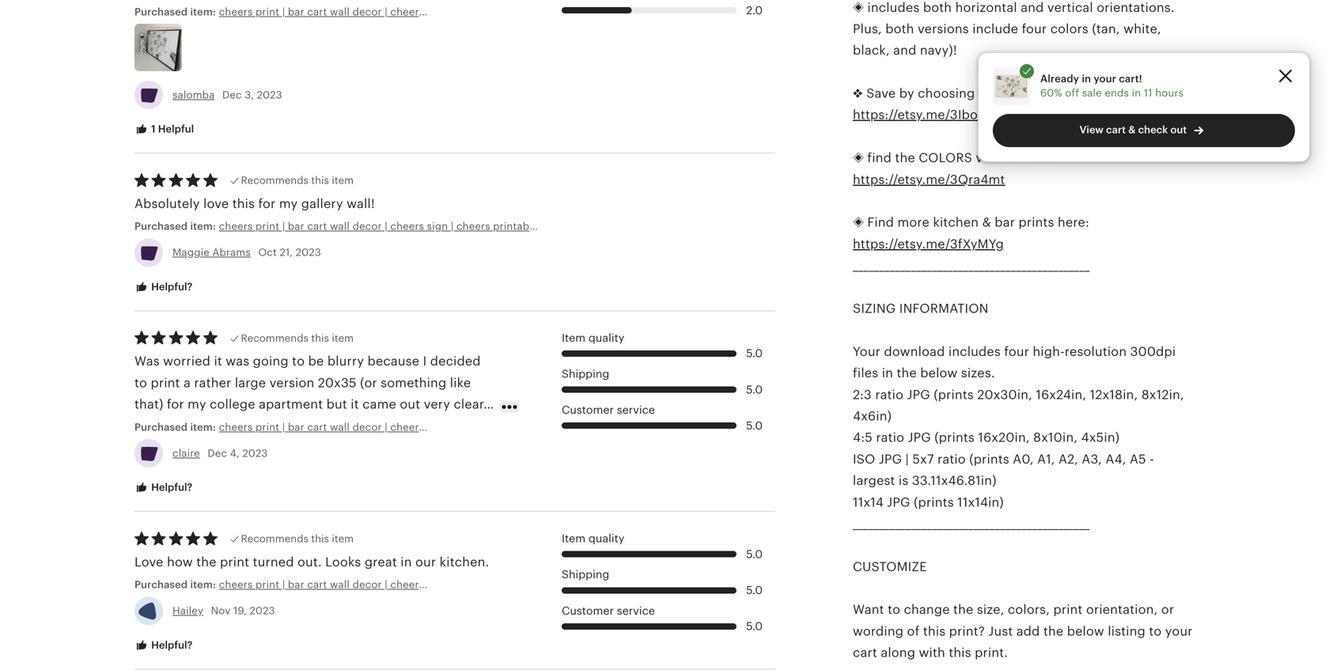 Task type: locate. For each thing, give the bounding box(es) containing it.
0 vertical spatial item quality
[[562, 332, 625, 344]]

1 horizontal spatial gallery
[[1054, 86, 1096, 101]]

0 horizontal spatial art
[[564, 221, 578, 232]]

2 quality from the top
[[589, 532, 625, 545]]

https://etsy.me/3qra4mt link
[[853, 172, 1006, 187]]

0 vertical spatial recommends
[[241, 175, 309, 186]]

2 service from the top
[[617, 605, 655, 617]]

recommends this item for my
[[241, 175, 354, 186]]

recommends up turned
[[241, 533, 309, 545]]

0 horizontal spatial download
[[795, 221, 844, 232]]

1 horizontal spatial your
[[1166, 624, 1193, 639]]

purchased down absolutely
[[135, 221, 188, 232]]

even
[[252, 419, 281, 433]]

here: inside ◈ find the colors version here: https://etsy.me/3qra4mt
[[1025, 151, 1056, 165]]

2 customer from the top
[[562, 605, 614, 617]]

16x20in,
[[979, 431, 1030, 445]]

something
[[381, 376, 447, 390]]

0 horizontal spatial your
[[1094, 73, 1117, 85]]

art right printable
[[564, 221, 578, 232]]

shipping for hailey nov 19, 2023
[[562, 568, 610, 581]]

1 vertical spatial my
[[188, 397, 206, 412]]

recommends this item for turned
[[241, 533, 354, 545]]

cart left accessories
[[606, 221, 626, 232]]

bar left '60%'
[[1002, 86, 1023, 101]]

in for your download includes four high-resolution 300dpi files in the below sizes. 2:3 ratio jpg (prints 20x30in, 16x24in, 12x18in, 8x12in, 4x6in) 4:5 ratio jpg (prints 16x20in, 8x10in, 4x5in) iso jpg | 5x7 ratio (prints a0, a1, a2, a3, a4, a5 - largest is 33.11x46.81in) 11x14 jpg (prints 11x14in) _____________________________________________
[[882, 366, 894, 380]]

1 vertical spatial ratio
[[876, 431, 905, 445]]

cart left decor on the top left of the page
[[307, 221, 327, 232]]

in left our
[[401, 555, 412, 569]]

0 vertical spatial ◈
[[853, 0, 864, 14]]

1 horizontal spatial version
[[976, 151, 1021, 165]]

0 vertical spatial item
[[562, 332, 586, 344]]

0 vertical spatial helpful? button
[[123, 272, 204, 302]]

at
[[187, 419, 199, 433]]

2 vertical spatial helpful? button
[[123, 631, 204, 660]]

for
[[258, 197, 276, 211], [167, 397, 184, 412]]

◈ left find at the right of the page
[[853, 151, 864, 165]]

salomba
[[173, 89, 215, 101]]

1 vertical spatial four
[[1005, 345, 1030, 359]]

https://etsy.me/3ibohep
[[853, 108, 1003, 122]]

3 recommends this item from the top
[[241, 533, 354, 545]]

1 vertical spatial &
[[983, 215, 992, 230]]

want to change the size, colors, print orientation, or wording of this print? just add the below listing to your cart along with this print.
[[853, 603, 1193, 660]]

here: right "prints"
[[1058, 215, 1090, 230]]

1 horizontal spatial and
[[1021, 0, 1044, 14]]

◈ left find
[[853, 215, 864, 230]]

3 ◈ from the top
[[853, 215, 864, 230]]

1 vertical spatial for
[[167, 397, 184, 412]]

◈ for ◈ includes both horizontal and vertical orientations. plus, both versions include four colors (tan, white, black, and navy)!
[[853, 0, 864, 14]]

0 vertical spatial out
[[1171, 124, 1187, 136]]

clear.
[[454, 397, 488, 412]]

2023 for salomba dec 3, 2023
[[257, 89, 282, 101]]

customer service
[[562, 404, 655, 416], [562, 605, 655, 617]]

11
[[1144, 87, 1153, 99]]

4 item: from the top
[[190, 579, 216, 591]]

1 vertical spatial item
[[332, 332, 354, 344]]

choosing
[[918, 86, 975, 101]]

here: up "prints"
[[1025, 151, 1056, 165]]

your up ends at the right top of the page
[[1094, 73, 1117, 85]]

includes up plus,
[[868, 0, 920, 14]]

1 horizontal spatial cheers
[[390, 221, 424, 232]]

wall down cart!
[[1100, 86, 1124, 101]]

0 horizontal spatial cheers
[[219, 221, 253, 232]]

decor
[[353, 221, 382, 232]]

1 vertical spatial version
[[270, 376, 315, 390]]

item:
[[190, 6, 216, 18], [190, 221, 216, 232], [190, 421, 216, 433], [190, 579, 216, 591]]

1 horizontal spatial download
[[884, 345, 945, 359]]

2 ◈ from the top
[[853, 151, 864, 165]]

how
[[167, 555, 193, 569]]

here: inside ◈ find more kitchen & bar prints here: https://etsy.me/3fxymyg _____________________________________________
[[1058, 215, 1090, 230]]

item up looks
[[332, 533, 354, 545]]

1 vertical spatial customer service
[[562, 605, 655, 617]]

be
[[308, 354, 324, 369]]

1 item quality from the top
[[562, 332, 625, 344]]

quality
[[589, 332, 625, 344], [589, 532, 625, 545]]

cart inside want to change the size, colors, print orientation, or wording of this print? just add the below listing to your cart along with this print.
[[853, 646, 878, 660]]

my up at in the left bottom of the page
[[188, 397, 206, 412]]

& inside ◈ find more kitchen & bar prints here: https://etsy.me/3fxymyg _____________________________________________
[[983, 215, 992, 230]]

1 vertical spatial your
[[1166, 624, 1193, 639]]

1 vertical spatial here:
[[1058, 215, 1090, 230]]

out down something
[[400, 397, 421, 412]]

sizing
[[853, 302, 896, 316]]

0 vertical spatial below
[[921, 366, 958, 380]]

(prints
[[934, 388, 974, 402], [935, 431, 975, 445], [970, 452, 1010, 466], [914, 495, 954, 510]]

0 horizontal spatial both
[[886, 22, 915, 36]]

recommends this item up be
[[241, 332, 354, 344]]

| right decor on the top left of the page
[[385, 221, 388, 232]]

1 vertical spatial item quality
[[562, 532, 625, 545]]

1 vertical spatial download
[[884, 345, 945, 359]]

gallery down already at the top right of the page
[[1054, 86, 1096, 101]]

& right kitchen
[[983, 215, 992, 230]]

recommends up 'absolutely love this for my gallery wall!'
[[241, 175, 309, 186]]

0 horizontal spatial gallery
[[301, 197, 343, 211]]

2 vertical spatial purchased item:
[[135, 579, 219, 591]]

2 shipping from the top
[[562, 568, 610, 581]]

a5
[[1130, 452, 1147, 466]]

this
[[311, 175, 329, 186], [232, 197, 255, 211], [311, 332, 329, 344], [311, 533, 329, 545], [924, 624, 946, 639], [949, 646, 972, 660]]

to left be
[[292, 354, 305, 369]]

1 vertical spatial item
[[562, 532, 586, 545]]

the right how
[[196, 555, 217, 569]]

want
[[853, 603, 885, 617]]

0 horizontal spatial my
[[188, 397, 206, 412]]

1 horizontal spatial my
[[279, 197, 298, 211]]

great
[[365, 555, 397, 569]]

in for love how the print turned out. looks great in our kitchen.
[[401, 555, 412, 569]]

1 helpful? button from the top
[[123, 272, 204, 302]]

1 horizontal spatial here:
[[1058, 215, 1090, 230]]

2023 right 19,
[[250, 605, 275, 617]]

0 horizontal spatial and
[[894, 43, 917, 57]]

6 5.0 from the top
[[746, 620, 763, 633]]

1 customer service from the top
[[562, 404, 655, 416]]

helpful?
[[149, 281, 193, 293], [149, 482, 193, 493], [149, 639, 193, 651]]

purchased down the that)
[[135, 421, 188, 433]]

includes
[[868, 0, 920, 14], [949, 345, 1001, 359]]

service for hailey nov 19, 2023
[[617, 605, 655, 617]]

cheers
[[219, 221, 253, 232], [390, 221, 424, 232], [457, 221, 490, 232]]

1 horizontal spatial out
[[1171, 124, 1187, 136]]

large
[[235, 376, 266, 390]]

0 vertical spatial both
[[924, 0, 952, 14]]

the right files
[[897, 366, 917, 380]]

◈ up plus,
[[853, 0, 864, 14]]

0 vertical spatial four
[[1022, 22, 1047, 36]]

1 vertical spatial shipping
[[562, 568, 610, 581]]

hailey
[[173, 605, 203, 617]]

a3,
[[1082, 452, 1103, 466]]

recommends this item up 'absolutely love this for my gallery wall!'
[[241, 175, 354, 186]]

salomba dec 3, 2023
[[173, 89, 282, 101]]

0 vertical spatial quality
[[589, 332, 625, 344]]

bar inside "❖ save by choosing the bar cart gallery wall set: https://etsy.me/3ibohep"
[[1002, 86, 1023, 101]]

1 horizontal spatial includes
[[949, 345, 1001, 359]]

download down sizing information
[[884, 345, 945, 359]]

already in your cart! 60% off sale ends in 11 hours
[[1041, 73, 1184, 99]]

dec left 3,
[[222, 89, 242, 101]]

3 helpful? button from the top
[[123, 631, 204, 660]]

bar up 21,
[[288, 221, 305, 232]]

recommends
[[241, 175, 309, 186], [241, 332, 309, 344], [241, 533, 309, 545]]

1 5.0 from the top
[[746, 347, 763, 360]]

helpful? button
[[123, 272, 204, 302], [123, 473, 204, 503], [123, 631, 204, 660]]

was
[[135, 354, 160, 369]]

the right choosing
[[979, 86, 999, 101]]

◈ for ◈ find the colors version here: https://etsy.me/3qra4mt
[[853, 151, 864, 165]]

2 item quality from the top
[[562, 532, 625, 545]]

in up sale
[[1082, 73, 1092, 85]]

four inside ◈ includes both horizontal and vertical orientations. plus, both versions include four colors (tan, white, black, and navy)!
[[1022, 22, 1047, 36]]

1 vertical spatial customer
[[562, 605, 614, 617]]

ratio right 2:3 on the bottom
[[876, 388, 904, 402]]

_____________________________________________ down 11x14in)
[[853, 517, 1090, 531]]

0 vertical spatial customer
[[562, 404, 614, 416]]

1 vertical spatial _____________________________________________
[[853, 517, 1090, 531]]

jpg
[[907, 388, 931, 402], [908, 431, 931, 445], [879, 452, 902, 466], [887, 495, 911, 510]]

purchased
[[135, 6, 188, 18], [135, 221, 188, 232], [135, 421, 188, 433], [135, 579, 188, 591]]

(prints down 16x20in,
[[970, 452, 1010, 466]]

0 vertical spatial here:
[[1025, 151, 1056, 165]]

to down was
[[135, 376, 147, 390]]

find
[[868, 215, 894, 230]]

and right black,
[[894, 43, 917, 57]]

hailey nov 19, 2023
[[173, 605, 275, 617]]

1 horizontal spatial both
[[924, 0, 952, 14]]

1 vertical spatial recommends
[[241, 332, 309, 344]]

_____________________________________________ inside your download includes four high-resolution 300dpi files in the below sizes. 2:3 ratio jpg (prints 20x30in, 16x24in, 12x18in, 8x12in, 4x6in) 4:5 ratio jpg (prints 16x20in, 8x10in, 4x5in) iso jpg | 5x7 ratio (prints a0, a1, a2, a3, a4, a5 - largest is 33.11x46.81in) 11x14 jpg (prints 11x14in) _____________________________________________
[[853, 517, 1090, 531]]

in
[[1082, 73, 1092, 85], [1132, 87, 1141, 99], [882, 366, 894, 380], [401, 555, 412, 569]]

in for already in your cart! 60% off sale ends in 11 hours
[[1132, 87, 1141, 99]]

recommends up the going
[[241, 332, 309, 344]]

below left listing
[[1067, 624, 1105, 639]]

2 recommends from the top
[[241, 332, 309, 344]]

2023 for hailey nov 19, 2023
[[250, 605, 275, 617]]

0 horizontal spatial for
[[167, 397, 184, 412]]

gallery
[[1054, 86, 1096, 101], [301, 197, 343, 211]]

both up versions
[[924, 0, 952, 14]]

our
[[416, 555, 436, 569]]

recommends for my
[[241, 175, 309, 186]]

purchased item: up view details of this review photo by salomba at the left top of page
[[135, 6, 219, 18]]

3 recommends from the top
[[241, 533, 309, 545]]

to right want in the bottom of the page
[[888, 603, 901, 617]]

2 vertical spatial helpful?
[[149, 639, 193, 651]]

files
[[853, 366, 879, 380]]

1 shipping from the top
[[562, 368, 610, 380]]

3 purchased item: from the top
[[135, 579, 219, 591]]

ends
[[1105, 87, 1129, 99]]

1 quality from the top
[[589, 332, 625, 344]]

version
[[976, 151, 1021, 165], [270, 376, 315, 390]]

2 recommends this item from the top
[[241, 332, 354, 344]]

four left colors
[[1022, 22, 1047, 36]]

2 customer service from the top
[[562, 605, 655, 617]]

1 vertical spatial helpful?
[[149, 482, 193, 493]]

1 vertical spatial out
[[400, 397, 421, 412]]

1 vertical spatial below
[[1067, 624, 1105, 639]]

1 item from the top
[[332, 175, 354, 186]]

this down print?
[[949, 646, 972, 660]]

(or
[[360, 376, 377, 390]]

wall right printable
[[541, 221, 561, 232]]

size,
[[977, 603, 1005, 617]]

◈ inside ◈ find more kitchen & bar prints here: https://etsy.me/3fxymyg _____________________________________________
[[853, 215, 864, 230]]

1 vertical spatial both
[[886, 22, 915, 36]]

0 vertical spatial gallery
[[1054, 86, 1096, 101]]

1 horizontal spatial for
[[258, 197, 276, 211]]

1 vertical spatial recommends this item
[[241, 332, 354, 344]]

item for looks
[[332, 533, 354, 545]]

1 horizontal spatial below
[[1067, 624, 1105, 639]]

recommends this item up the out.
[[241, 533, 354, 545]]

1 horizontal spatial art
[[738, 221, 752, 232]]

2 vertical spatial item
[[332, 533, 354, 545]]

ratio
[[876, 388, 904, 402], [876, 431, 905, 445], [938, 452, 966, 466]]

1 helpful? from the top
[[149, 281, 193, 293]]

| right printable
[[581, 221, 583, 232]]

0 vertical spatial dec
[[222, 89, 242, 101]]

1 item: from the top
[[190, 6, 216, 18]]

out right check
[[1171, 124, 1187, 136]]

| right accessories
[[690, 221, 693, 232]]

resolution
[[1065, 345, 1127, 359]]

0 horizontal spatial it
[[214, 354, 222, 369]]

2 purchased item: from the top
[[135, 421, 219, 433]]

four
[[1022, 22, 1047, 36], [1005, 345, 1030, 359]]

0 horizontal spatial includes
[[868, 0, 920, 14]]

0 vertical spatial service
[[617, 404, 655, 416]]

2 5.0 from the top
[[746, 383, 763, 396]]

my up 21,
[[279, 197, 298, 211]]

0 vertical spatial item
[[332, 175, 354, 186]]

0 horizontal spatial version
[[270, 376, 315, 390]]

1 vertical spatial quality
[[589, 532, 625, 545]]

for up oct
[[258, 197, 276, 211]]

customer for hailey nov 19, 2023
[[562, 605, 614, 617]]

purchased up view details of this review photo by salomba at the left top of page
[[135, 6, 188, 18]]

|
[[282, 221, 285, 232], [385, 221, 388, 232], [451, 221, 454, 232], [581, 221, 583, 232], [690, 221, 693, 232], [755, 221, 757, 232], [906, 452, 909, 466]]

item up the wall! in the top of the page
[[332, 175, 354, 186]]

helpful? button down hailey
[[123, 631, 204, 660]]

it
[[214, 354, 222, 369], [351, 397, 359, 412]]

shipping
[[562, 368, 610, 380], [562, 568, 610, 581]]

1 vertical spatial ◈
[[853, 151, 864, 165]]

decided
[[430, 354, 481, 369]]

| left "5x7"
[[906, 452, 909, 466]]

gallery left the wall! in the top of the page
[[301, 197, 343, 211]]

https://etsy.me/3ibohep link
[[853, 108, 1003, 122]]

❖ save by choosing the bar cart gallery wall set: https://etsy.me/3ibohep
[[853, 86, 1150, 122]]

below inside want to change the size, colors, print orientation, or wording of this print? just add the below listing to your cart along with this print.
[[1067, 624, 1105, 639]]

helpful? down hailey link
[[149, 639, 193, 651]]

2 vertical spatial recommends
[[241, 533, 309, 545]]

2 vertical spatial ◈
[[853, 215, 864, 230]]

cheers right sign
[[457, 221, 490, 232]]

0 vertical spatial customer service
[[562, 404, 655, 416]]

customer service for hailey nov 19, 2023
[[562, 605, 655, 617]]

save
[[867, 86, 896, 101]]

purchased item: down how
[[135, 579, 219, 591]]

0 vertical spatial _____________________________________________
[[853, 258, 1090, 273]]

art left digital
[[738, 221, 752, 232]]

cheers up abrams
[[219, 221, 253, 232]]

1 recommends from the top
[[241, 175, 309, 186]]

1 ◈ from the top
[[853, 0, 864, 14]]

dec left 4,
[[208, 447, 227, 459]]

1 vertical spatial service
[[617, 605, 655, 617]]

add
[[1017, 624, 1040, 639]]

1 item from the top
[[562, 332, 586, 344]]

1 vertical spatial purchased item:
[[135, 421, 219, 433]]

purchased item: cheers print | bar cart wall decor | cheers sign | cheers printable wall art | bar cart accessories | bar cart art | digital download
[[135, 221, 844, 232]]

3 helpful? from the top
[[149, 639, 193, 651]]

| left digital
[[755, 221, 757, 232]]

orientations.
[[1097, 0, 1175, 14]]

2023 right 21,
[[296, 247, 321, 259]]

0 horizontal spatial &
[[983, 215, 992, 230]]

out.
[[298, 555, 322, 569]]

1 horizontal spatial it
[[351, 397, 359, 412]]

&
[[1129, 124, 1136, 136], [983, 215, 992, 230]]

bar inside ◈ find more kitchen & bar prints here: https://etsy.me/3fxymyg _____________________________________________
[[995, 215, 1015, 230]]

print right colors,
[[1054, 603, 1083, 617]]

a2,
[[1059, 452, 1079, 466]]

purchased item: up claire link
[[135, 421, 219, 433]]

helpful? button down claire
[[123, 473, 204, 503]]

0 vertical spatial helpful?
[[149, 281, 193, 293]]

kitchen.
[[440, 555, 489, 569]]

for up guy
[[167, 397, 184, 412]]

1 vertical spatial it
[[351, 397, 359, 412]]

view cart & check out link
[[993, 114, 1296, 147]]

this up love how the print turned out. looks great in our kitchen.
[[311, 533, 329, 545]]

this right of
[[924, 624, 946, 639]]

2 item from the top
[[332, 332, 354, 344]]

1 recommends this item from the top
[[241, 175, 354, 186]]

0 horizontal spatial here:
[[1025, 151, 1056, 165]]

sale
[[1082, 87, 1102, 99]]

print inside want to change the size, colors, print orientation, or wording of this print? just add the below listing to your cart along with this print.
[[1054, 603, 1083, 617]]

1 horizontal spatial &
[[1129, 124, 1136, 136]]

to down or
[[1150, 624, 1162, 639]]

3 item from the top
[[332, 533, 354, 545]]

1 vertical spatial includes
[[949, 345, 1001, 359]]

0 vertical spatial version
[[976, 151, 1021, 165]]

includes up sizes.
[[949, 345, 1001, 359]]

download right digital
[[795, 221, 844, 232]]

4x5in)
[[1082, 431, 1120, 445]]

◈ inside ◈ find the colors version here: https://etsy.me/3qra4mt
[[853, 151, 864, 165]]

maggie
[[173, 247, 210, 259]]

staples
[[203, 419, 248, 433]]

bar left "prints"
[[995, 215, 1015, 230]]

it left was at the bottom left of the page
[[214, 354, 222, 369]]

helpful? button down maggie
[[123, 272, 204, 302]]

cart!
[[1119, 73, 1143, 85]]

2023 right 4,
[[242, 447, 268, 459]]

item for claire dec 4, 2023
[[562, 332, 586, 344]]

1 vertical spatial helpful? button
[[123, 473, 204, 503]]

below left sizes.
[[921, 366, 958, 380]]

purchased item: for claire
[[135, 421, 219, 433]]

includes inside ◈ includes both horizontal and vertical orientations. plus, both versions include four colors (tan, white, black, and navy)!
[[868, 0, 920, 14]]

your download includes four high-resolution 300dpi files in the below sizes. 2:3 ratio jpg (prints 20x30in, 16x24in, 12x18in, 8x12in, 4x6in) 4:5 ratio jpg (prints 16x20in, 8x10in, 4x5in) iso jpg | 5x7 ratio (prints a0, a1, a2, a3, a4, a5 - largest is 33.11x46.81in) 11x14 jpg (prints 11x14in) _____________________________________________
[[853, 345, 1185, 531]]

cart down wording
[[853, 646, 878, 660]]

purchased item:
[[135, 6, 219, 18], [135, 421, 219, 433], [135, 579, 219, 591]]

helpful? down claire
[[149, 482, 193, 493]]

0 vertical spatial includes
[[868, 0, 920, 14]]

item for hailey nov 19, 2023
[[562, 532, 586, 545]]

2023 right 3,
[[257, 89, 282, 101]]

customer
[[562, 404, 614, 416], [562, 605, 614, 617]]

maggie abrams link
[[173, 247, 251, 259]]

1 service from the top
[[617, 404, 655, 416]]

1 helpful button
[[123, 115, 206, 144]]

2 _____________________________________________ from the top
[[853, 517, 1090, 531]]

2 cheers from the left
[[390, 221, 424, 232]]

-
[[1150, 452, 1155, 466]]

helpful? down maggie
[[149, 281, 193, 293]]

◈ inside ◈ includes both horizontal and vertical orientations. plus, both versions include four colors (tan, white, black, and navy)!
[[853, 0, 864, 14]]

in inside your download includes four high-resolution 300dpi files in the below sizes. 2:3 ratio jpg (prints 20x30in, 16x24in, 12x18in, 8x12in, 4x6in) 4:5 ratio jpg (prints 16x20in, 8x10in, 4x5in) iso jpg | 5x7 ratio (prints a0, a1, a2, a3, a4, a5 - largest is 33.11x46.81in) 11x14 jpg (prints 11x14in) _____________________________________________
[[882, 366, 894, 380]]

4:5
[[853, 431, 873, 445]]

wall left decor on the top left of the page
[[330, 221, 350, 232]]

1 cheers from the left
[[219, 221, 253, 232]]

1 vertical spatial gallery
[[301, 197, 343, 211]]

& left check
[[1129, 124, 1136, 136]]

2 purchased from the top
[[135, 221, 188, 232]]

2 item from the top
[[562, 532, 586, 545]]

1 customer from the top
[[562, 404, 614, 416]]

the right add
[[1044, 624, 1064, 639]]

0 vertical spatial recommends this item
[[241, 175, 354, 186]]

2.0
[[746, 4, 763, 16]]

0 horizontal spatial out
[[400, 397, 421, 412]]

0 horizontal spatial below
[[921, 366, 958, 380]]

out inside was worried it was going to be blurry because i decided to print a rather large version 20x35 (or something like that) for my college apartment but it came out very clear. the guy at staples even complemented it.
[[400, 397, 421, 412]]

helpful
[[158, 123, 194, 135]]

in left the 11
[[1132, 87, 1141, 99]]

8x12in,
[[1142, 388, 1185, 402]]

0 vertical spatial shipping
[[562, 368, 610, 380]]



Task type: describe. For each thing, give the bounding box(es) containing it.
love
[[135, 555, 164, 569]]

my inside was worried it was going to be blurry because i decided to print a rather large version 20x35 (or something like that) for my college apartment but it came out very clear. the guy at staples even complemented it.
[[188, 397, 206, 412]]

| right sign
[[451, 221, 454, 232]]

gallery inside "❖ save by choosing the bar cart gallery wall set: https://etsy.me/3ibohep"
[[1054, 86, 1096, 101]]

2 helpful? button from the top
[[123, 473, 204, 503]]

wall!
[[347, 197, 375, 211]]

hailey link
[[173, 605, 203, 617]]

dec for 4,
[[208, 447, 227, 459]]

the
[[135, 419, 157, 433]]

complemented
[[285, 419, 379, 433]]

wording
[[853, 624, 904, 639]]

shipping for claire dec 4, 2023
[[562, 368, 610, 380]]

along
[[881, 646, 916, 660]]

jpg up is
[[879, 452, 902, 466]]

print.
[[975, 646, 1008, 660]]

your inside want to change the size, colors, print orientation, or wording of this print? just add the below listing to your cart along with this print.
[[1166, 624, 1193, 639]]

4,
[[230, 447, 240, 459]]

change
[[904, 603, 950, 617]]

listing
[[1108, 624, 1146, 639]]

the inside your download includes four high-resolution 300dpi files in the below sizes. 2:3 ratio jpg (prints 20x30in, 16x24in, 12x18in, 8x12in, 4x6in) 4:5 ratio jpg (prints 16x20in, 8x10in, 4x5in) iso jpg | 5x7 ratio (prints a0, a1, a2, a3, a4, a5 - largest is 33.11x46.81in) 11x14 jpg (prints 11x14in) _____________________________________________
[[897, 366, 917, 380]]

0 vertical spatial &
[[1129, 124, 1136, 136]]

guy
[[161, 419, 184, 433]]

3 purchased from the top
[[135, 421, 188, 433]]

below inside your download includes four high-resolution 300dpi files in the below sizes. 2:3 ratio jpg (prints 20x30in, 16x24in, 12x18in, 8x12in, 4x6in) 4:5 ratio jpg (prints 16x20in, 8x10in, 4x5in) iso jpg | 5x7 ratio (prints a0, a1, a2, a3, a4, a5 - largest is 33.11x46.81in) 11x14 jpg (prints 11x14in) _____________________________________________
[[921, 366, 958, 380]]

print down 'absolutely love this for my gallery wall!'
[[256, 221, 279, 232]]

four inside your download includes four high-resolution 300dpi files in the below sizes. 2:3 ratio jpg (prints 20x30in, 16x24in, 12x18in, 8x12in, 4x6in) 4:5 ratio jpg (prints 16x20in, 8x10in, 4x5in) iso jpg | 5x7 ratio (prints a0, a1, a2, a3, a4, a5 - largest is 33.11x46.81in) 11x14 jpg (prints 11x14in) _____________________________________________
[[1005, 345, 1030, 359]]

absolutely
[[135, 197, 200, 211]]

bar right accessories
[[696, 221, 712, 232]]

2:3
[[853, 388, 872, 402]]

this right love
[[232, 197, 255, 211]]

love how the print turned out. looks great in our kitchen.
[[135, 555, 489, 569]]

print inside was worried it was going to be blurry because i decided to print a rather large version 20x35 (or something like that) for my college apartment but it came out very clear. the guy at staples even complemented it.
[[151, 376, 180, 390]]

jpg down is
[[887, 495, 911, 510]]

printable
[[493, 221, 539, 232]]

helpful? for love
[[149, 639, 193, 651]]

4x6in)
[[853, 409, 892, 423]]

❖
[[853, 86, 863, 101]]

looks
[[325, 555, 361, 569]]

version inside was worried it was going to be blurry because i decided to print a rather large version 20x35 (or something like that) for my college apartment but it came out very clear. the guy at staples even complemented it.
[[270, 376, 315, 390]]

claire
[[173, 447, 200, 459]]

2023 for claire dec 4, 2023
[[242, 447, 268, 459]]

helpful? for absolutely
[[149, 281, 193, 293]]

download inside your download includes four high-resolution 300dpi files in the below sizes. 2:3 ratio jpg (prints 20x30in, 16x24in, 12x18in, 8x12in, 4x6in) 4:5 ratio jpg (prints 16x20in, 8x10in, 4x5in) iso jpg | 5x7 ratio (prints a0, a1, a2, a3, a4, a5 - largest is 33.11x46.81in) 11x14 jpg (prints 11x14in) _____________________________________________
[[884, 345, 945, 359]]

3,
[[245, 89, 254, 101]]

16x24in,
[[1036, 388, 1087, 402]]

a4,
[[1106, 452, 1127, 466]]

print left turned
[[220, 555, 249, 569]]

was worried it was going to be blurry because i decided to print a rather large version 20x35 (or something like that) for my college apartment but it came out very clear. the guy at staples even complemented it.
[[135, 354, 488, 433]]

claire dec 4, 2023
[[173, 447, 268, 459]]

0 vertical spatial for
[[258, 197, 276, 211]]

college
[[210, 397, 255, 412]]

quality for nov 19, 2023
[[589, 532, 625, 545]]

hours
[[1156, 87, 1184, 99]]

kitchen
[[933, 215, 979, 230]]

i
[[423, 354, 427, 369]]

| inside your download includes four high-resolution 300dpi files in the below sizes. 2:3 ratio jpg (prints 20x30in, 16x24in, 12x18in, 8x12in, 4x6in) 4:5 ratio jpg (prints 16x20in, 8x10in, 4x5in) iso jpg | 5x7 ratio (prints a0, a1, a2, a3, a4, a5 - largest is 33.11x46.81in) 11x14 jpg (prints 11x14in) _____________________________________________
[[906, 452, 909, 466]]

for inside was worried it was going to be blurry because i decided to print a rather large version 20x35 (or something like that) for my college apartment but it came out very clear. the guy at staples even complemented it.
[[167, 397, 184, 412]]

2 vertical spatial ratio
[[938, 452, 966, 466]]

dec for 3,
[[222, 89, 242, 101]]

3 5.0 from the top
[[746, 419, 763, 432]]

print?
[[950, 624, 985, 639]]

oct
[[258, 247, 277, 259]]

the inside ◈ find the colors version here: https://etsy.me/3qra4mt
[[895, 151, 916, 165]]

20x30in,
[[978, 388, 1033, 402]]

your inside already in your cart! 60% off sale ends in 11 hours
[[1094, 73, 1117, 85]]

jpg right 2:3 on the bottom
[[907, 388, 931, 402]]

1 vertical spatial and
[[894, 43, 917, 57]]

already
[[1041, 73, 1080, 85]]

prints
[[1019, 215, 1055, 230]]

because
[[368, 354, 420, 369]]

include
[[973, 22, 1019, 36]]

view
[[1080, 124, 1104, 136]]

apartment
[[259, 397, 323, 412]]

◈ for ◈ find more kitchen & bar prints here: https://etsy.me/3fxymyg _____________________________________________
[[853, 215, 864, 230]]

view details of this review photo by salomba image
[[135, 24, 182, 71]]

jpg up "5x7"
[[908, 431, 931, 445]]

cart right view
[[1107, 124, 1126, 136]]

(prints up 33.11x46.81in)
[[935, 431, 975, 445]]

absolutely love this for my gallery wall!
[[135, 197, 375, 211]]

0 vertical spatial it
[[214, 354, 222, 369]]

customer service for claire dec 4, 2023
[[562, 404, 655, 416]]

customer for claire dec 4, 2023
[[562, 404, 614, 416]]

quality for dec 4, 2023
[[589, 332, 625, 344]]

https://etsy.me/3fxymyg link
[[853, 237, 1004, 251]]

find
[[868, 151, 892, 165]]

high-
[[1033, 345, 1065, 359]]

customize
[[853, 560, 927, 574]]

https://etsy.me/3fxymyg
[[853, 237, 1004, 251]]

33.11x46.81in)
[[912, 474, 997, 488]]

set:
[[1128, 86, 1150, 101]]

2 helpful? from the top
[[149, 482, 193, 493]]

bar left accessories
[[586, 221, 603, 232]]

1 horizontal spatial wall
[[541, 221, 561, 232]]

iso
[[853, 452, 876, 466]]

2 item: from the top
[[190, 221, 216, 232]]

came
[[363, 397, 397, 412]]

service for claire dec 4, 2023
[[617, 404, 655, 416]]

0 horizontal spatial wall
[[330, 221, 350, 232]]

item quality for claire dec 4, 2023
[[562, 332, 625, 344]]

11x14
[[853, 495, 884, 510]]

5 5.0 from the top
[[746, 584, 763, 597]]

wall inside "❖ save by choosing the bar cart gallery wall set: https://etsy.me/3ibohep"
[[1100, 86, 1124, 101]]

check
[[1139, 124, 1168, 136]]

0 vertical spatial download
[[795, 221, 844, 232]]

1 art from the left
[[564, 221, 578, 232]]

helpful? button for love
[[123, 631, 204, 660]]

https://etsy.me/3qra4mt
[[853, 172, 1006, 187]]

sizing information
[[853, 302, 989, 316]]

cart left digital
[[715, 221, 735, 232]]

0 vertical spatial and
[[1021, 0, 1044, 14]]

version inside ◈ find the colors version here: https://etsy.me/3qra4mt
[[976, 151, 1021, 165]]

this up 'absolutely love this for my gallery wall!'
[[311, 175, 329, 186]]

plus,
[[853, 22, 882, 36]]

claire link
[[173, 447, 200, 459]]

1 purchased item: from the top
[[135, 6, 219, 18]]

item for wall!
[[332, 175, 354, 186]]

helpful? button for absolutely
[[123, 272, 204, 302]]

very
[[424, 397, 450, 412]]

by
[[900, 86, 915, 101]]

300dpi
[[1131, 345, 1176, 359]]

view cart & check out
[[1080, 124, 1187, 136]]

includes inside your download includes four high-resolution 300dpi files in the below sizes. 2:3 ratio jpg (prints 20x30in, 16x24in, 12x18in, 8x12in, 4x6in) 4:5 ratio jpg (prints 16x20in, 8x10in, 4x5in) iso jpg | 5x7 ratio (prints a0, a1, a2, a3, a4, a5 - largest is 33.11x46.81in) 11x14 jpg (prints 11x14in) _____________________________________________
[[949, 345, 1001, 359]]

nov
[[211, 605, 231, 617]]

12x18in,
[[1090, 388, 1138, 402]]

but
[[327, 397, 347, 412]]

bar for |
[[288, 221, 305, 232]]

cart inside "❖ save by choosing the bar cart gallery wall set: https://etsy.me/3ibohep"
[[1026, 86, 1051, 101]]

a0,
[[1013, 452, 1034, 466]]

recommends for turned
[[241, 533, 309, 545]]

1 _____________________________________________ from the top
[[853, 258, 1090, 273]]

4 5.0 from the top
[[746, 548, 763, 561]]

1 purchased from the top
[[135, 6, 188, 18]]

(prints down sizes.
[[934, 388, 974, 402]]

◈ find the colors version here: https://etsy.me/3qra4mt
[[853, 151, 1056, 187]]

digital
[[760, 221, 792, 232]]

bar for the
[[1002, 86, 1023, 101]]

3 cheers from the left
[[457, 221, 490, 232]]

20x35
[[318, 376, 357, 390]]

of
[[907, 624, 920, 639]]

(prints down 33.11x46.81in)
[[914, 495, 954, 510]]

white,
[[1124, 22, 1162, 36]]

60%
[[1041, 87, 1063, 99]]

abrams
[[212, 247, 251, 259]]

3 item: from the top
[[190, 421, 216, 433]]

0 vertical spatial ratio
[[876, 388, 904, 402]]

worried
[[163, 354, 211, 369]]

the up print?
[[954, 603, 974, 617]]

colors,
[[1008, 603, 1050, 617]]

this up be
[[311, 332, 329, 344]]

navy)!
[[920, 43, 957, 57]]

◈ includes both horizontal and vertical orientations. plus, both versions include four colors (tan, white, black, and navy)!
[[853, 0, 1175, 57]]

0 vertical spatial my
[[279, 197, 298, 211]]

bar for &
[[995, 215, 1015, 230]]

4 purchased from the top
[[135, 579, 188, 591]]

the inside "❖ save by choosing the bar cart gallery wall set: https://etsy.me/3ibohep"
[[979, 86, 999, 101]]

19,
[[234, 605, 247, 617]]

that)
[[135, 397, 163, 412]]

2 art from the left
[[738, 221, 752, 232]]

item quality for hailey nov 19, 2023
[[562, 532, 625, 545]]

purchased item: for hailey
[[135, 579, 219, 591]]

| up 21,
[[282, 221, 285, 232]]

like
[[450, 376, 471, 390]]



Task type: vqa. For each thing, say whether or not it's contained in the screenshot.
shops
no



